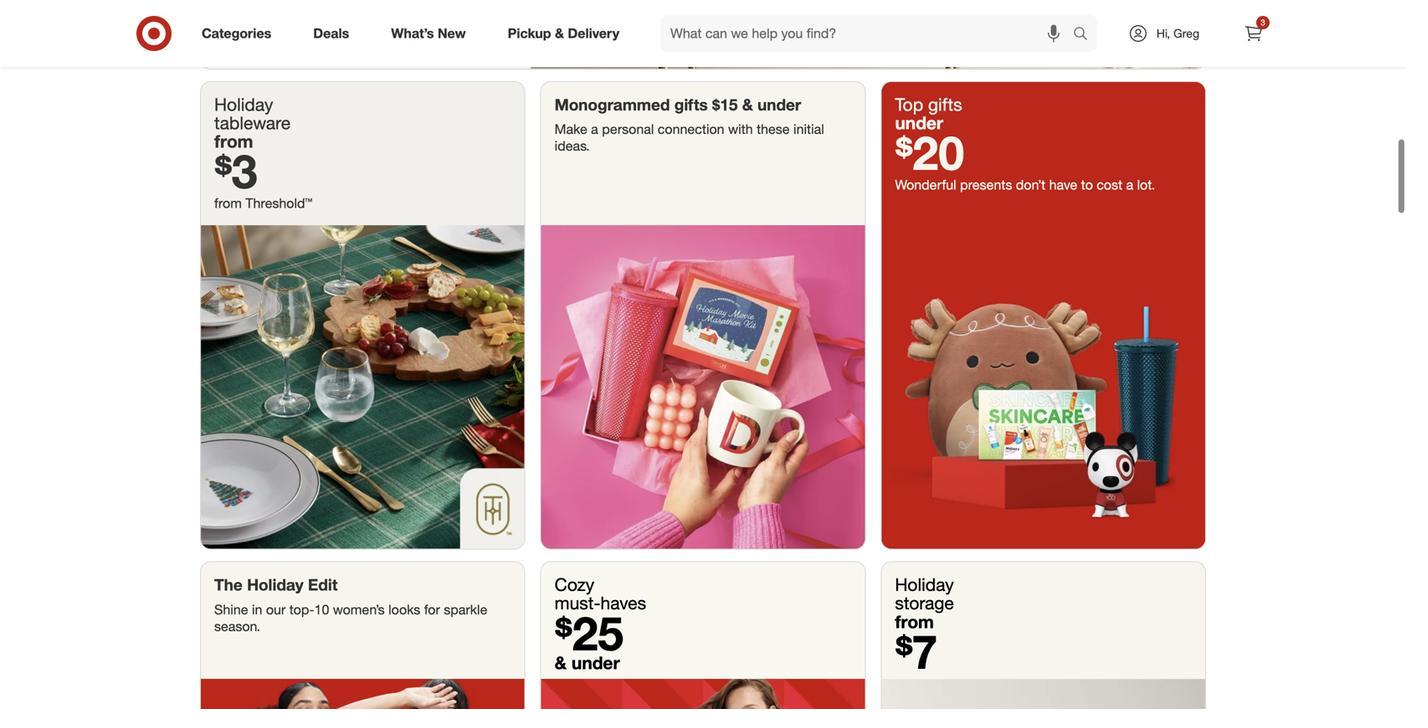 Task type: vqa. For each thing, say whether or not it's contained in the screenshot.
Store Capabilities with Hours, vertical tabs tab list
no



Task type: locate. For each thing, give the bounding box(es) containing it.
delivery
[[568, 25, 620, 42]]

holiday
[[214, 94, 273, 115], [895, 574, 954, 595], [247, 575, 304, 595]]

a
[[591, 121, 598, 137], [1127, 177, 1134, 193]]

cozy
[[555, 574, 595, 595]]

under up these
[[758, 95, 801, 114]]

top-
[[289, 602, 314, 618]]

sparkle
[[444, 602, 488, 618]]

0 vertical spatial a
[[591, 121, 598, 137]]

0 vertical spatial from
[[214, 131, 253, 152]]

0 horizontal spatial a
[[591, 121, 598, 137]]

gifts right top
[[928, 94, 963, 115]]

under up wonderful
[[895, 112, 944, 134]]

2 horizontal spatial under
[[895, 112, 944, 134]]

must-
[[555, 593, 601, 614]]

holiday tableware from
[[214, 94, 291, 152]]

10
[[314, 602, 329, 618]]

2 vertical spatial &
[[555, 652, 567, 673]]

&
[[555, 25, 564, 42], [742, 95, 753, 114], [555, 652, 567, 673]]

& down the must-
[[555, 652, 567, 673]]

have
[[1050, 177, 1078, 193]]

a inside monogrammed gifts $15 & under make a personal connection with these initial ideas.
[[591, 121, 598, 137]]

$20
[[895, 124, 965, 181]]

edit
[[308, 575, 338, 595]]

lot.
[[1137, 177, 1156, 193]]

don't
[[1016, 177, 1046, 193]]

1 vertical spatial &
[[742, 95, 753, 114]]

the holiday edit shine in our top-10 women's looks for sparkle season.
[[214, 575, 488, 635]]

0 horizontal spatial under
[[572, 652, 620, 673]]

gifts inside monogrammed gifts $15 & under make a personal connection with these initial ideas.
[[675, 95, 708, 114]]

cozy must-haves
[[555, 574, 646, 614]]

& right $15
[[742, 95, 753, 114]]

under
[[758, 95, 801, 114], [895, 112, 944, 134], [572, 652, 620, 673]]

what's new
[[391, 25, 466, 42]]

top gifts under
[[895, 94, 963, 134]]

pickup & delivery link
[[494, 15, 640, 52]]

a left lot.
[[1127, 177, 1134, 193]]

hi, greg
[[1157, 26, 1200, 41]]

$15
[[712, 95, 738, 114]]

What can we help you find? suggestions appear below search field
[[661, 15, 1077, 52]]

from inside holiday storage from
[[895, 611, 934, 632]]

in
[[252, 602, 262, 618]]

gifts inside top gifts under
[[928, 94, 963, 115]]

0 horizontal spatial gifts
[[675, 95, 708, 114]]

new
[[438, 25, 466, 42]]

gifts
[[928, 94, 963, 115], [675, 95, 708, 114]]

holiday up "$3"
[[214, 94, 273, 115]]

search button
[[1066, 15, 1106, 55]]

gifts up connection
[[675, 95, 708, 114]]

a for presents
[[1127, 177, 1134, 193]]

& right pickup
[[555, 25, 564, 42]]

holiday for $7
[[895, 574, 954, 595]]

search
[[1066, 27, 1106, 43]]

™
[[305, 195, 312, 211]]

with
[[728, 121, 753, 137]]

& inside monogrammed gifts $15 & under make a personal connection with these initial ideas.
[[742, 95, 753, 114]]

haves
[[601, 593, 646, 614]]

1 horizontal spatial a
[[1127, 177, 1134, 193]]

what's
[[391, 25, 434, 42]]

these
[[757, 121, 790, 137]]

1 horizontal spatial gifts
[[928, 94, 963, 115]]

holiday inside holiday storage from
[[895, 574, 954, 595]]

gifts for $15
[[675, 95, 708, 114]]

0 vertical spatial &
[[555, 25, 564, 42]]

from
[[214, 131, 253, 152], [214, 195, 242, 211], [895, 611, 934, 632]]

pickup & delivery
[[508, 25, 620, 42]]

3
[[1261, 17, 1266, 28]]

tableware
[[214, 112, 291, 134]]

holiday up $7
[[895, 574, 954, 595]]

monogrammed
[[555, 95, 670, 114]]

holiday inside "holiday tableware from"
[[214, 94, 273, 115]]

1 horizontal spatial under
[[758, 95, 801, 114]]

from inside "holiday tableware from"
[[214, 131, 253, 152]]

holiday up our
[[247, 575, 304, 595]]

presents
[[960, 177, 1013, 193]]

1 vertical spatial a
[[1127, 177, 1134, 193]]

a right make
[[591, 121, 598, 137]]

for
[[424, 602, 440, 618]]

2 vertical spatial from
[[895, 611, 934, 632]]

threshold
[[246, 195, 305, 211]]

what's new link
[[377, 15, 487, 52]]

under down the must-
[[572, 652, 620, 673]]

$25
[[555, 604, 624, 661]]

greg
[[1174, 26, 1200, 41]]



Task type: describe. For each thing, give the bounding box(es) containing it.
wonderful
[[895, 177, 957, 193]]

shine
[[214, 602, 248, 618]]

season.
[[214, 618, 260, 635]]

under inside top gifts under
[[895, 112, 944, 134]]

$7
[[895, 623, 938, 680]]

monogrammed gifts $15 & under make a personal connection with these initial ideas.
[[555, 95, 824, 154]]

top
[[895, 94, 924, 115]]

storage
[[895, 593, 954, 614]]

pickup
[[508, 25, 551, 42]]

from for $3
[[214, 131, 253, 152]]

the
[[214, 575, 243, 595]]

holiday inside the holiday edit shine in our top-10 women's looks for sparkle season.
[[247, 575, 304, 595]]

$3
[[214, 142, 257, 199]]

connection
[[658, 121, 725, 137]]

a for gifts
[[591, 121, 598, 137]]

under inside monogrammed gifts $15 & under make a personal connection with these initial ideas.
[[758, 95, 801, 114]]

make
[[555, 121, 588, 137]]

cost
[[1097, 177, 1123, 193]]

gifts for under
[[928, 94, 963, 115]]

initial
[[794, 121, 824, 137]]

holiday storage from
[[895, 574, 954, 632]]

3 link
[[1236, 15, 1273, 52]]

categories link
[[188, 15, 292, 52]]

looks
[[389, 602, 420, 618]]

1 vertical spatial from
[[214, 195, 242, 211]]

from threshold ™
[[214, 195, 312, 211]]

from for $7
[[895, 611, 934, 632]]

holiday for $3
[[214, 94, 273, 115]]

hi,
[[1157, 26, 1171, 41]]

& under
[[555, 652, 620, 673]]

wonderful presents don't have to cost a lot.
[[895, 177, 1156, 193]]

our
[[266, 602, 286, 618]]

ideas.
[[555, 138, 590, 154]]

categories
[[202, 25, 271, 42]]

deals
[[313, 25, 349, 42]]

to
[[1081, 177, 1093, 193]]

personal
[[602, 121, 654, 137]]

deals link
[[299, 15, 370, 52]]

women's
[[333, 602, 385, 618]]



